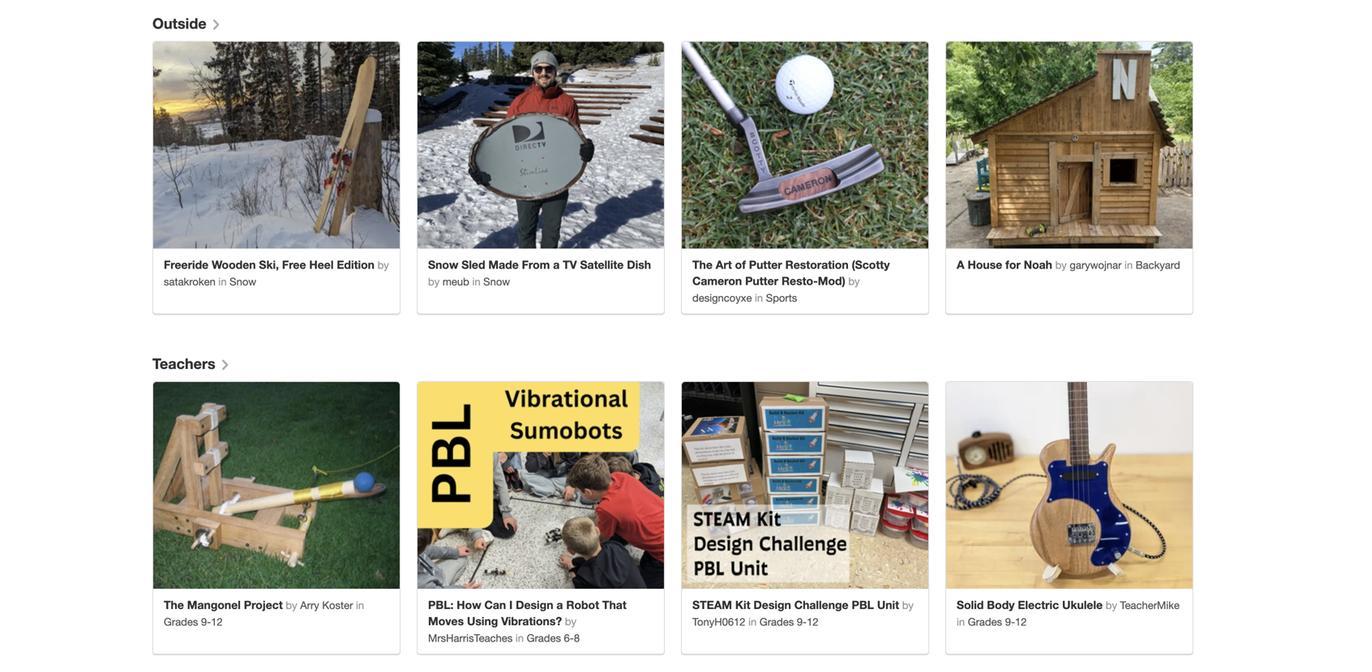 Task type: locate. For each thing, give the bounding box(es) containing it.
12 for solid
[[1016, 616, 1027, 628]]

satellite
[[580, 258, 624, 271]]

snow link for sled
[[484, 275, 510, 288]]

freeride wooden ski, free heel edition image
[[153, 42, 400, 249]]

freeride
[[164, 258, 209, 271]]

snow down made
[[484, 275, 510, 288]]

snow inside freeride wooden ski, free heel edition by satakroken in snow
[[230, 275, 256, 288]]

0 horizontal spatial snow
[[230, 275, 256, 288]]

1 design from the left
[[516, 598, 554, 612]]

steam
[[693, 598, 733, 612]]

in down sled
[[472, 275, 481, 288]]

grades 9-12 link down body
[[968, 616, 1027, 628]]

outside
[[153, 15, 207, 32]]

snow link down wooden
[[230, 275, 256, 288]]

1 snow link from the left
[[230, 275, 256, 288]]

2 snow link from the left
[[484, 275, 510, 288]]

snow
[[428, 258, 459, 271], [230, 275, 256, 288], [484, 275, 510, 288]]

project
[[244, 598, 283, 612]]

in inside steam kit design challenge pbl unit by tonyh0612 in grades 9-12
[[749, 616, 757, 628]]

2 horizontal spatial 9-
[[1006, 616, 1016, 628]]

in inside freeride wooden ski, free heel edition by satakroken in snow
[[219, 275, 227, 288]]

the
[[693, 258, 713, 271], [164, 598, 184, 612]]

for
[[1006, 258, 1021, 271]]

2 9- from the left
[[797, 616, 807, 628]]

grades
[[164, 616, 198, 628], [760, 616, 794, 628], [968, 616, 1003, 628], [527, 632, 561, 644]]

0 vertical spatial a
[[553, 258, 560, 271]]

2 horizontal spatial snow
[[484, 275, 510, 288]]

grades 9-12 link
[[164, 616, 223, 628], [760, 616, 819, 628], [968, 616, 1027, 628]]

12 inside solid body electric ukulele by teachermike in grades 9-12
[[1016, 616, 1027, 628]]

snow up 'meub' link
[[428, 258, 459, 271]]

by left arry
[[286, 599, 297, 612]]

the for the art of putter restoration (scotty cameron putter resto-mod)
[[693, 258, 713, 271]]

steam kit design challenge pbl unit link
[[693, 598, 900, 612]]

i
[[510, 598, 513, 612]]

arrow right image
[[216, 356, 233, 367]]

1 horizontal spatial 9-
[[797, 616, 807, 628]]

8
[[574, 632, 580, 644]]

9- down the mangonel
[[201, 616, 211, 628]]

snow down wooden
[[230, 275, 256, 288]]

pbl:
[[428, 598, 454, 612]]

2 grades 9-12 link from the left
[[760, 616, 819, 628]]

9- inside steam kit design challenge pbl unit by tonyh0612 in grades 9-12
[[797, 616, 807, 628]]

grades inside the mangonel project by arry koster in grades 9-12
[[164, 616, 198, 628]]

3 9- from the left
[[1006, 616, 1016, 628]]

the mangonel project link
[[164, 598, 283, 612]]

design
[[516, 598, 554, 612], [754, 598, 792, 612]]

by right the "noah"
[[1056, 259, 1067, 271]]

1 horizontal spatial grades 9-12 link
[[760, 616, 819, 628]]

grades 9-12 link down steam kit design challenge pbl unit link
[[760, 616, 819, 628]]

1 horizontal spatial the
[[693, 258, 713, 271]]

0 vertical spatial the
[[693, 258, 713, 271]]

pbl
[[852, 598, 874, 612]]

in left "backyard"
[[1125, 259, 1133, 271]]

6-
[[564, 632, 574, 644]]

the for the mangonel project by arry koster in grades 9-12
[[164, 598, 184, 612]]

sled
[[462, 258, 486, 271]]

grades 9-12 link for kit
[[760, 616, 819, 628]]

satakroken link
[[164, 275, 216, 288]]

in down kit
[[749, 616, 757, 628]]

by up 6-
[[565, 615, 577, 628]]

by right ukulele
[[1106, 599, 1118, 612]]

design right kit
[[754, 598, 792, 612]]

the mangonel project image
[[153, 382, 400, 589]]

arry
[[300, 599, 319, 612]]

2 horizontal spatial 12
[[1016, 616, 1027, 628]]

ukulele
[[1063, 598, 1103, 612]]

snow link
[[230, 275, 256, 288], [484, 275, 510, 288]]

by right mod)
[[849, 275, 860, 288]]

by left 'meub' link
[[428, 275, 440, 288]]

1 horizontal spatial snow link
[[484, 275, 510, 288]]

12
[[211, 616, 223, 628], [807, 616, 819, 628], [1016, 616, 1027, 628]]

the inside the art of putter restoration (scotty cameron putter resto-mod)
[[693, 258, 713, 271]]

12 for the
[[211, 616, 223, 628]]

9- down body
[[1006, 616, 1016, 628]]

by
[[378, 259, 389, 271], [1056, 259, 1067, 271], [849, 275, 860, 288], [428, 275, 440, 288], [286, 599, 297, 612], [903, 599, 914, 612], [1106, 599, 1118, 612], [565, 615, 577, 628]]

snow link down made
[[484, 275, 510, 288]]

9- inside solid body electric ukulele by teachermike in grades 9-12
[[1006, 616, 1016, 628]]

by inside a house for noah by garywojnar in backyard
[[1056, 259, 1067, 271]]

moves
[[428, 614, 464, 628]]

9- for the
[[201, 616, 211, 628]]

9-
[[201, 616, 211, 628], [797, 616, 807, 628], [1006, 616, 1016, 628]]

a left the tv
[[553, 258, 560, 271]]

cameron
[[693, 274, 742, 288]]

1 horizontal spatial 12
[[807, 616, 819, 628]]

in inside solid body electric ukulele by teachermike in grades 9-12
[[957, 616, 965, 628]]

12 inside steam kit design challenge pbl unit by tonyh0612 in grades 9-12
[[807, 616, 819, 628]]

solid body electric ukulele by teachermike in grades 9-12
[[957, 598, 1180, 628]]

grades down steam kit design challenge pbl unit link
[[760, 616, 794, 628]]

2 design from the left
[[754, 598, 792, 612]]

mrsharristeaches
[[428, 632, 513, 644]]

putter
[[749, 258, 783, 271], [746, 274, 779, 288]]

0 horizontal spatial 9-
[[201, 616, 211, 628]]

in down wooden
[[219, 275, 227, 288]]

1 horizontal spatial design
[[754, 598, 792, 612]]

by inside the mangonel project by arry koster in grades 9-12
[[286, 599, 297, 612]]

by inside steam kit design challenge pbl unit by tonyh0612 in grades 9-12
[[903, 599, 914, 612]]

1 vertical spatial a
[[557, 598, 563, 612]]

in inside a house for noah by garywojnar in backyard
[[1125, 259, 1133, 271]]

art
[[716, 258, 732, 271]]

noah
[[1024, 258, 1053, 271]]

grades down the mangonel
[[164, 616, 198, 628]]

the left the mangonel
[[164, 598, 184, 612]]

pbl: how can i design a robot that moves using vibrations? link
[[428, 598, 627, 628]]

backyard
[[1136, 259, 1181, 271]]

a
[[957, 258, 965, 271]]

0 horizontal spatial 12
[[211, 616, 223, 628]]

12 down the mangonel
[[211, 616, 223, 628]]

3 grades 9-12 link from the left
[[968, 616, 1027, 628]]

design inside steam kit design challenge pbl unit by tonyh0612 in grades 9-12
[[754, 598, 792, 612]]

2 horizontal spatial grades 9-12 link
[[968, 616, 1027, 628]]

1 vertical spatial putter
[[746, 274, 779, 288]]

challenge
[[795, 598, 849, 612]]

12 down solid body electric ukulele link at right
[[1016, 616, 1027, 628]]

solid
[[957, 598, 984, 612]]

1 vertical spatial the
[[164, 598, 184, 612]]

0 horizontal spatial the
[[164, 598, 184, 612]]

by right edition
[[378, 259, 389, 271]]

the art of putter restoration (scotty cameron putter resto-mod)
[[693, 258, 890, 288]]

design up vibrations?
[[516, 598, 554, 612]]

in
[[1125, 259, 1133, 271], [219, 275, 227, 288], [472, 275, 481, 288], [755, 292, 763, 304], [356, 599, 364, 612], [749, 616, 757, 628], [957, 616, 965, 628], [516, 632, 524, 644]]

the art of putter restoration (scotty cameron putter resto-mod) link
[[693, 258, 890, 288]]

house
[[968, 258, 1003, 271]]

9- inside the mangonel project by arry koster in grades 9-12
[[201, 616, 211, 628]]

how
[[457, 598, 482, 612]]

the mangonel project by arry koster in grades 9-12
[[164, 598, 364, 628]]

1 grades 9-12 link from the left
[[164, 616, 223, 628]]

0 horizontal spatial design
[[516, 598, 554, 612]]

ski,
[[259, 258, 279, 271]]

1 9- from the left
[[201, 616, 211, 628]]

1 12 from the left
[[211, 616, 223, 628]]

the inside the mangonel project by arry koster in grades 9-12
[[164, 598, 184, 612]]

in inside the mangonel project by arry koster in grades 9-12
[[356, 599, 364, 612]]

2 12 from the left
[[807, 616, 819, 628]]

by right "unit"
[[903, 599, 914, 612]]

in down vibrations?
[[516, 632, 524, 644]]

snow sled made from a tv satellite dish link
[[428, 258, 651, 271]]

a inside pbl: how can i design a robot that moves using vibrations?
[[557, 598, 563, 612]]

0 horizontal spatial grades 9-12 link
[[164, 616, 223, 628]]

9- down steam kit design challenge pbl unit link
[[797, 616, 807, 628]]

0 horizontal spatial snow link
[[230, 275, 256, 288]]

putter up sports link
[[746, 274, 779, 288]]

teachermike link
[[1121, 599, 1180, 612]]

using
[[467, 614, 498, 628]]

3 12 from the left
[[1016, 616, 1027, 628]]

12 inside the mangonel project by arry koster in grades 9-12
[[211, 616, 223, 628]]

the left art
[[693, 258, 713, 271]]

grades down the solid
[[968, 616, 1003, 628]]

grades 9-12 link down the mangonel
[[164, 616, 223, 628]]

sports
[[766, 292, 798, 304]]

pbl: how can i design a robot that moves using vibrations?
[[428, 598, 627, 628]]

grades down vibrations?
[[527, 632, 561, 644]]

a
[[553, 258, 560, 271], [557, 598, 563, 612]]

in right koster
[[356, 599, 364, 612]]

a left robot
[[557, 598, 563, 612]]

in down the solid
[[957, 616, 965, 628]]

12 down "challenge"
[[807, 616, 819, 628]]

resto-
[[782, 274, 818, 288]]

by inside by designcoyxe in sports
[[849, 275, 860, 288]]

designcoyxe link
[[693, 292, 752, 304]]

in left sports link
[[755, 292, 763, 304]]

putter right of
[[749, 258, 783, 271]]

grades inside by mrsharristeaches in grades 6-8
[[527, 632, 561, 644]]



Task type: describe. For each thing, give the bounding box(es) containing it.
arry koster link
[[300, 599, 353, 612]]

free
[[282, 258, 306, 271]]

mangonel
[[187, 598, 241, 612]]

dish
[[627, 258, 651, 271]]

tonyh0612 link
[[693, 616, 746, 628]]

garywojnar link
[[1070, 259, 1122, 271]]

wooden
[[212, 258, 256, 271]]

that
[[603, 598, 627, 612]]

vibrations?
[[502, 614, 562, 628]]

sports link
[[766, 292, 798, 304]]

backyard link
[[1136, 259, 1181, 271]]

tonyh0612
[[693, 616, 746, 628]]

heel
[[309, 258, 334, 271]]

pbl: how can i design a robot that moves using vibrations? image
[[418, 382, 664, 589]]

designcoyxe
[[693, 292, 752, 304]]

a house for noah by garywojnar in backyard
[[957, 258, 1181, 271]]

freeride wooden ski, free heel edition by satakroken in snow
[[164, 258, 389, 288]]

satakroken
[[164, 275, 216, 288]]

freeride wooden ski, free heel edition link
[[164, 258, 375, 271]]

steam kit design challenge pbl unit image
[[682, 382, 929, 589]]

teachermike
[[1121, 599, 1180, 612]]

garywojnar
[[1070, 259, 1122, 271]]

snow sled made from a tv satellite dish image
[[418, 42, 664, 249]]

snow sled made from a tv satellite dish by meub in snow
[[428, 258, 651, 288]]

can
[[485, 598, 506, 612]]

body
[[988, 598, 1015, 612]]

the art of putter restoration (scotty cameron putter resto-mod) image
[[682, 42, 929, 249]]

of
[[735, 258, 746, 271]]

tv
[[563, 258, 577, 271]]

1 horizontal spatial snow
[[428, 258, 459, 271]]

mrsharristeaches link
[[428, 632, 513, 644]]

teachers
[[153, 355, 216, 372]]

by designcoyxe in sports
[[693, 275, 860, 304]]

(scotty
[[852, 258, 890, 271]]

grades inside steam kit design challenge pbl unit by tonyh0612 in grades 9-12
[[760, 616, 794, 628]]

a house for noah image
[[947, 42, 1193, 249]]

electric
[[1018, 598, 1060, 612]]

snow link for wooden
[[230, 275, 256, 288]]

mod)
[[818, 274, 846, 288]]

grades 9-12 link for mangonel
[[164, 616, 223, 628]]

a house for noah link
[[957, 258, 1053, 271]]

by inside snow sled made from a tv satellite dish by meub in snow
[[428, 275, 440, 288]]

by inside solid body electric ukulele by teachermike in grades 9-12
[[1106, 599, 1118, 612]]

made
[[489, 258, 519, 271]]

grades inside solid body electric ukulele by teachermike in grades 9-12
[[968, 616, 1003, 628]]

solid body electric ukulele image
[[947, 382, 1193, 589]]

meub link
[[443, 275, 470, 288]]

in inside snow sled made from a tv satellite dish by meub in snow
[[472, 275, 481, 288]]

outside link
[[153, 15, 227, 32]]

in inside by mrsharristeaches in grades 6-8
[[516, 632, 524, 644]]

restoration
[[786, 258, 849, 271]]

by inside by mrsharristeaches in grades 6-8
[[565, 615, 577, 628]]

a inside snow sled made from a tv satellite dish by meub in snow
[[553, 258, 560, 271]]

grades 6-8 link
[[527, 632, 580, 644]]

design inside pbl: how can i design a robot that moves using vibrations?
[[516, 598, 554, 612]]

robot
[[567, 598, 600, 612]]

from
[[522, 258, 550, 271]]

9- for solid
[[1006, 616, 1016, 628]]

in inside by designcoyxe in sports
[[755, 292, 763, 304]]

grades 9-12 link for body
[[968, 616, 1027, 628]]

kit
[[736, 598, 751, 612]]

unit
[[878, 598, 900, 612]]

0 vertical spatial putter
[[749, 258, 783, 271]]

by inside freeride wooden ski, free heel edition by satakroken in snow
[[378, 259, 389, 271]]

teachers link
[[153, 355, 236, 373]]

steam kit design challenge pbl unit by tonyh0612 in grades 9-12
[[693, 598, 914, 628]]

arrow right image
[[207, 15, 224, 27]]

edition
[[337, 258, 375, 271]]

meub
[[443, 275, 470, 288]]

by mrsharristeaches in grades 6-8
[[428, 615, 580, 644]]

koster
[[322, 599, 353, 612]]

solid body electric ukulele link
[[957, 598, 1103, 612]]



Task type: vqa. For each thing, say whether or not it's contained in the screenshot.
meub link
yes



